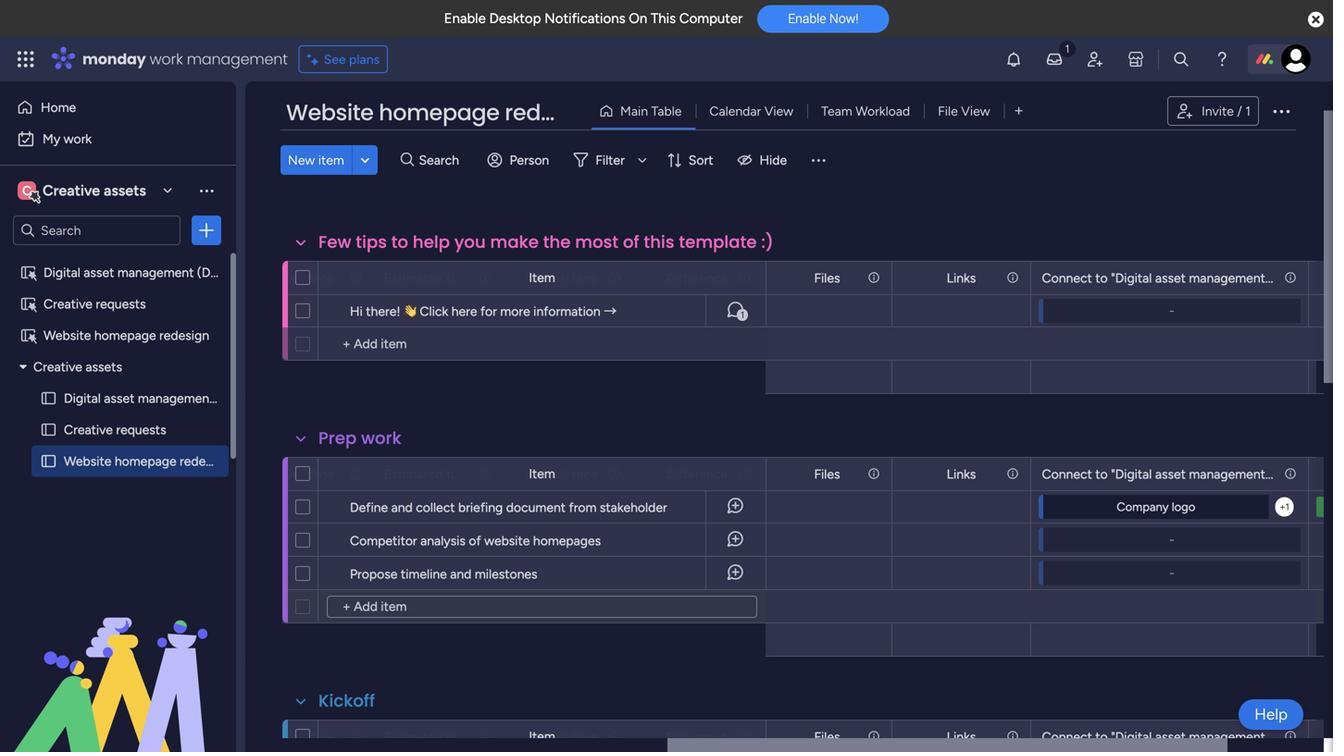 Task type: describe. For each thing, give the bounding box(es) containing it.
person
[[510, 152, 549, 168]]

public board under template workspace image
[[19, 295, 37, 313]]

2 4 from the left
[[564, 533, 572, 548]]

1 vertical spatial (dam)
[[217, 391, 255, 406]]

requests for public board under template workspace icon
[[96, 296, 146, 312]]

1 vertical spatial options image
[[197, 221, 216, 240]]

homepage for public board under template workspace image for website homepage redesign
[[94, 328, 156, 343]]

lottie animation image
[[0, 566, 236, 753]]

2
[[435, 567, 442, 581]]

help
[[413, 231, 450, 254]]

there!
[[366, 304, 400, 319]]

difference for second difference field from the bottom of the page
[[666, 467, 728, 482]]

Prep work field
[[314, 427, 406, 451]]

2 deadline from the top
[[284, 467, 334, 482]]

angle down image
[[361, 153, 369, 167]]

redesign for public board image related to website homepage redesign
[[180, 454, 230, 469]]

difference for third difference field from the top
[[666, 729, 728, 745]]

0 vertical spatial and
[[391, 500, 413, 516]]

hi there!   👋  click here for more information  →
[[350, 304, 617, 319]]

my work
[[43, 131, 92, 147]]

work for monday
[[150, 49, 183, 69]]

enable now! button
[[757, 5, 889, 33]]

most
[[575, 231, 619, 254]]

competitor analysis of website homepages
[[350, 533, 601, 549]]

this
[[651, 10, 676, 27]]

creative assets inside workspace selection element
[[43, 182, 146, 199]]

3 deadline from the top
[[284, 729, 334, 745]]

21
[[314, 566, 326, 581]]

1 vertical spatial digital
[[64, 391, 101, 406]]

competitor
[[350, 533, 417, 549]]

1 estimated from the top
[[384, 270, 443, 286]]

information
[[533, 304, 601, 319]]

2 estimated time field from the top
[[380, 464, 473, 485]]

my work option
[[11, 124, 225, 154]]

help image
[[1213, 50, 1231, 69]]

1 deadline from the top
[[284, 270, 334, 286]]

creative for public board under template workspace icon
[[44, 296, 92, 312]]

redesign for public board under template workspace image for website homepage redesign
[[159, 328, 209, 343]]

this
[[644, 231, 674, 254]]

workspace image
[[18, 181, 36, 201]]

monday marketplace image
[[1127, 50, 1145, 69]]

website homepage redesign inside field
[[286, 97, 599, 128]]

option inside list box
[[0, 256, 236, 260]]

view for calendar view
[[764, 103, 793, 119]]

3 estimated from the top
[[384, 729, 443, 745]]

2 vertical spatial website homepage redesign
[[64, 454, 230, 469]]

-1.5
[[688, 501, 707, 516]]

add view image
[[1015, 104, 1023, 118]]

3 0 from the left
[[693, 366, 702, 381]]

to
[[391, 231, 408, 254]]

homepages
[[533, 533, 601, 549]]

feb for feb 21
[[291, 566, 311, 581]]

file
[[938, 103, 958, 119]]

work for prep
[[361, 427, 402, 450]]

make
[[490, 231, 539, 254]]

invite
[[1202, 103, 1234, 119]]

list box containing digital asset management (dam)
[[0, 253, 255, 727]]

home
[[41, 100, 76, 115]]

column information image for 3rd difference field from the bottom
[[737, 271, 752, 286]]

prep
[[318, 427, 357, 450]]

arrow down image
[[631, 149, 653, 171]]

column information image for third difference field from the top
[[737, 730, 752, 745]]

0 vertical spatial options image
[[1270, 100, 1292, 122]]

calendar view
[[709, 103, 793, 119]]

2 item from the top
[[529, 466, 555, 482]]

search everything image
[[1172, 50, 1190, 69]]

see plans button
[[299, 45, 388, 73]]

sort button
[[659, 145, 724, 175]]

feb for feb 13
[[291, 533, 312, 548]]

main table button
[[592, 96, 696, 126]]

public board image for website homepage redesign
[[40, 453, 57, 470]]

1 item from the top
[[529, 270, 555, 286]]

template
[[679, 231, 757, 254]]

public board under template workspace image for website homepage redesign
[[19, 327, 37, 344]]

requests for public board image related to creative requests
[[116, 422, 166, 438]]

person button
[[480, 145, 560, 175]]

john smith image
[[1281, 44, 1311, 74]]

few tips to help you make the most of this template :)
[[318, 231, 774, 254]]

creative for public board image related to creative requests
[[64, 422, 113, 438]]

1 vertical spatial management
[[117, 265, 194, 280]]

plans
[[349, 51, 380, 67]]

table
[[651, 103, 682, 119]]

menu image
[[809, 151, 828, 169]]

/
[[1237, 103, 1242, 119]]

Few tips to help you make the most of this template :) field
[[314, 231, 778, 255]]

tips
[[356, 231, 387, 254]]

filter
[[595, 152, 625, 168]]

3 deadline field from the top
[[279, 727, 339, 748]]

1 vertical spatial digital asset management (dam)
[[64, 391, 255, 406]]

work for my
[[64, 131, 92, 147]]

homepage inside field
[[379, 97, 499, 128]]

column information image for 2nd the actual time field from the top of the page
[[607, 467, 622, 482]]

public board image for creative requests
[[40, 421, 57, 439]]

prep work
[[318, 427, 402, 450]]

actual for third the actual time field from the bottom
[[532, 270, 569, 286]]

see
[[324, 51, 346, 67]]

1 difference field from the top
[[662, 268, 732, 288]]

invite / 1 button
[[1167, 96, 1259, 126]]

creative for workspace icon
[[43, 182, 100, 199]]

column information image for third the actual time field
[[607, 730, 622, 745]]

for
[[480, 304, 497, 319]]

hide button
[[730, 145, 798, 175]]

enable for enable desktop notifications on this computer
[[444, 10, 486, 27]]

click
[[420, 304, 448, 319]]

notifications
[[544, 10, 625, 27]]

3 actual time from the top
[[532, 729, 598, 745]]

update feed image
[[1045, 50, 1064, 69]]

calendar
[[709, 103, 761, 119]]

feb for feb 5
[[294, 500, 314, 515]]

column information image for second estimated time field from the bottom of the page
[[478, 467, 492, 482]]

document
[[506, 500, 566, 516]]

help button
[[1239, 700, 1303, 730]]

hide
[[760, 152, 787, 168]]

define and collect briefing document from stakeholder
[[350, 500, 667, 516]]

0 vertical spatial + add item text field
[[328, 333, 757, 355]]

1 estimated time field from the top
[[380, 268, 473, 288]]

3 item from the top
[[529, 729, 555, 745]]

0 vertical spatial digital asset management (dam)
[[44, 265, 235, 280]]

1 vertical spatial website
[[44, 328, 91, 343]]

enable now!
[[788, 11, 858, 26]]

public board image
[[40, 390, 57, 407]]

team workload button
[[807, 96, 924, 126]]

0 horizontal spatial 1
[[436, 500, 441, 515]]

3 estimated time field from the top
[[380, 727, 473, 748]]

caret down image
[[19, 361, 27, 374]]

monday
[[82, 49, 146, 69]]

1 actual time field from the top
[[527, 268, 603, 288]]

enable desktop notifications on this computer
[[444, 10, 743, 27]]

1 4 from the left
[[435, 533, 442, 548]]

file view button
[[924, 96, 1004, 126]]



Task type: locate. For each thing, give the bounding box(es) containing it.
difference for 3rd difference field from the bottom
[[666, 270, 728, 286]]

2 vertical spatial management
[[138, 391, 214, 406]]

0 vertical spatial deadline field
[[279, 268, 339, 288]]

1 horizontal spatial view
[[961, 103, 990, 119]]

0 vertical spatial (dam)
[[197, 265, 235, 280]]

v2 search image
[[401, 150, 414, 171]]

0 vertical spatial work
[[150, 49, 183, 69]]

0 vertical spatial public board under template workspace image
[[19, 264, 37, 281]]

work inside option
[[64, 131, 92, 147]]

and right define
[[391, 500, 413, 516]]

public board under template workspace image up public board under template workspace icon
[[19, 264, 37, 281]]

2 deadline field from the top
[[279, 464, 339, 485]]

briefing
[[458, 500, 503, 516]]

1 horizontal spatial 0
[[564, 366, 572, 381]]

👋
[[404, 304, 417, 319]]

1 vertical spatial website homepage redesign
[[44, 328, 209, 343]]

→
[[604, 304, 617, 319]]

Search in workspace field
[[39, 220, 155, 241]]

new item button
[[280, 145, 352, 175]]

0 horizontal spatial 4
[[435, 533, 442, 548]]

enable left 'desktop'
[[444, 10, 486, 27]]

assets up search in workspace field
[[104, 182, 146, 199]]

4
[[435, 533, 442, 548], [564, 533, 572, 548]]

13
[[314, 533, 326, 548]]

2 vertical spatial actual
[[532, 729, 569, 745]]

view for file view
[[961, 103, 990, 119]]

of
[[623, 231, 639, 254], [469, 533, 481, 549]]

1.5
[[693, 501, 707, 516]]

creative requests for public board under template workspace icon
[[44, 296, 146, 312]]

1 vertical spatial creative assets
[[33, 359, 122, 375]]

work
[[150, 49, 183, 69], [64, 131, 92, 147], [361, 427, 402, 450]]

assets inside workspace selection element
[[104, 182, 146, 199]]

1 horizontal spatial 4
[[564, 533, 572, 548]]

2 vertical spatial estimated time
[[384, 729, 472, 745]]

0 horizontal spatial and
[[391, 500, 413, 516]]

1 vertical spatial item
[[529, 466, 555, 482]]

public board image
[[40, 421, 57, 439], [40, 453, 57, 470]]

more
[[500, 304, 530, 319]]

2 public board under template workspace image from the top
[[19, 327, 37, 344]]

work inside field
[[361, 427, 402, 450]]

column information image for second deadline field from the bottom
[[348, 467, 363, 482]]

website homepage redesign
[[286, 97, 599, 128], [44, 328, 209, 343], [64, 454, 230, 469]]

on
[[629, 10, 647, 27]]

2 vertical spatial work
[[361, 427, 402, 450]]

1 public board under template workspace image from the top
[[19, 264, 37, 281]]

1 right /
[[1245, 103, 1251, 119]]

invite members image
[[1086, 50, 1104, 69]]

0 vertical spatial estimated time
[[384, 270, 472, 286]]

+ add item text field down milestones
[[327, 596, 757, 618]]

2 vertical spatial redesign
[[180, 454, 230, 469]]

dapulse close image
[[1308, 11, 1324, 30]]

1 vertical spatial work
[[64, 131, 92, 147]]

team
[[821, 103, 852, 119]]

assets
[[104, 182, 146, 199], [85, 359, 122, 375]]

estimated time field down kickoff field
[[380, 727, 473, 748]]

propose
[[350, 567, 398, 582]]

option
[[0, 256, 236, 260]]

0 vertical spatial website homepage redesign
[[286, 97, 599, 128]]

the
[[543, 231, 571, 254]]

2 0 from the left
[[564, 366, 572, 381]]

Estimated time field
[[380, 268, 473, 288], [380, 464, 473, 485], [380, 727, 473, 748]]

file view
[[938, 103, 990, 119]]

feb left '21' at the bottom left of page
[[291, 566, 311, 581]]

digital down search in workspace field
[[44, 265, 80, 280]]

creative inside workspace selection element
[[43, 182, 100, 199]]

enable left now!
[[788, 11, 826, 26]]

1
[[1245, 103, 1251, 119], [741, 310, 744, 321], [436, 500, 441, 515]]

:)
[[761, 231, 774, 254]]

0 vertical spatial public board image
[[40, 421, 57, 439]]

5
[[317, 500, 324, 515]]

work right the prep
[[361, 427, 402, 450]]

Kickoff field
[[314, 690, 380, 714]]

c
[[22, 183, 32, 199]]

2 estimated from the top
[[384, 467, 443, 482]]

2 actual time field from the top
[[527, 464, 603, 485]]

2 vertical spatial actual time field
[[527, 727, 603, 748]]

deadline up feb 5
[[284, 467, 334, 482]]

enable for enable now!
[[788, 11, 826, 26]]

2 actual time from the top
[[532, 467, 598, 482]]

1 vertical spatial of
[[469, 533, 481, 549]]

0 vertical spatial estimated
[[384, 270, 443, 286]]

+ add item text field down "information" on the top left of the page
[[328, 333, 757, 355]]

company
[[1117, 500, 1169, 515]]

3 difference field from the top
[[662, 727, 732, 748]]

2 estimated time from the top
[[384, 467, 472, 482]]

enable inside button
[[788, 11, 826, 26]]

Difference field
[[662, 268, 732, 288], [662, 464, 732, 485], [662, 727, 732, 748]]

1 vertical spatial and
[[450, 567, 472, 582]]

home link
[[11, 93, 225, 122]]

0 vertical spatial redesign
[[505, 97, 599, 128]]

0 vertical spatial management
[[187, 49, 288, 69]]

column information image
[[607, 271, 622, 286], [607, 467, 622, 482], [348, 730, 363, 745], [607, 730, 622, 745], [737, 730, 752, 745]]

list box
[[0, 253, 255, 727]]

propose timeline and milestones
[[350, 567, 537, 582]]

work right monday
[[150, 49, 183, 69]]

1 horizontal spatial work
[[150, 49, 183, 69]]

1 view from the left
[[764, 103, 793, 119]]

0 vertical spatial difference
[[666, 270, 728, 286]]

hi
[[350, 304, 363, 319]]

1 vertical spatial deadline
[[284, 467, 334, 482]]

2 horizontal spatial 0
[[693, 366, 702, 381]]

1 vertical spatial redesign
[[159, 328, 209, 343]]

1 vertical spatial assets
[[85, 359, 122, 375]]

creative assets up public board icon on the bottom of page
[[33, 359, 122, 375]]

assets right caret down icon
[[85, 359, 122, 375]]

kickoff
[[318, 690, 375, 713]]

of left this
[[623, 231, 639, 254]]

2 view from the left
[[961, 103, 990, 119]]

and right 2
[[450, 567, 472, 582]]

1 vertical spatial estimated time field
[[380, 464, 473, 485]]

+ Add item text field
[[328, 333, 757, 355], [327, 596, 757, 618]]

timeline
[[401, 567, 447, 582]]

public board under template workspace image
[[19, 264, 37, 281], [19, 327, 37, 344]]

-
[[1169, 304, 1174, 318], [688, 501, 693, 516], [1169, 533, 1174, 548], [1169, 566, 1174, 581]]

Deadline field
[[279, 268, 339, 288], [279, 464, 339, 485], [279, 727, 339, 748]]

creative assets up search in workspace field
[[43, 182, 146, 199]]

now!
[[829, 11, 858, 26]]

0 vertical spatial of
[[623, 231, 639, 254]]

1 estimated time from the top
[[384, 270, 472, 286]]

2 public board image from the top
[[40, 453, 57, 470]]

column information image for third estimated time field from the top
[[478, 730, 492, 745]]

2 actual from the top
[[532, 467, 569, 482]]

0 vertical spatial actual time field
[[527, 268, 603, 288]]

new
[[288, 152, 315, 168]]

2 difference field from the top
[[662, 464, 732, 485]]

column information image for third the actual time field from the bottom
[[607, 271, 622, 286]]

here
[[451, 304, 477, 319]]

2 vertical spatial difference
[[666, 729, 728, 745]]

2 vertical spatial 1
[[436, 500, 441, 515]]

new item
[[288, 152, 344, 168]]

options image down workspace options icon
[[197, 221, 216, 240]]

column information image for third estimated time field from the bottom of the page
[[478, 271, 492, 286]]

creative requests for public board image related to creative requests
[[64, 422, 166, 438]]

public board under template workspace image for digital asset management (dam)
[[19, 264, 37, 281]]

digital asset management (dam)
[[44, 265, 235, 280], [64, 391, 255, 406]]

of right analysis
[[469, 533, 481, 549]]

asset down search in workspace field
[[84, 265, 114, 280]]

team workload
[[821, 103, 910, 119]]

2 horizontal spatial 1
[[1245, 103, 1251, 119]]

column information image
[[348, 271, 363, 286], [478, 271, 492, 286], [737, 271, 752, 286], [348, 467, 363, 482], [478, 467, 492, 482], [737, 467, 752, 482], [478, 730, 492, 745]]

workload
[[855, 103, 910, 119]]

0 vertical spatial actual
[[532, 270, 569, 286]]

invite / 1
[[1202, 103, 1251, 119]]

from
[[569, 500, 597, 516]]

website
[[286, 97, 373, 128], [44, 328, 91, 343], [64, 454, 111, 469]]

options image
[[1270, 100, 1292, 122], [197, 221, 216, 240]]

estimated time field up "click"
[[380, 268, 473, 288]]

0 vertical spatial difference field
[[662, 268, 732, 288]]

deadline field down few
[[279, 268, 339, 288]]

0 vertical spatial deadline
[[284, 270, 334, 286]]

2 vertical spatial deadline
[[284, 729, 334, 745]]

column information image for third deadline field from the bottom
[[348, 271, 363, 286]]

Website homepage redesign field
[[281, 97, 599, 129]]

work right my
[[64, 131, 92, 147]]

calendar view button
[[696, 96, 807, 126]]

1 vertical spatial deadline field
[[279, 464, 339, 485]]

view right calendar
[[764, 103, 793, 119]]

1 vertical spatial actual
[[532, 467, 569, 482]]

2 vertical spatial estimated
[[384, 729, 443, 745]]

1 vertical spatial + add item text field
[[327, 596, 757, 618]]

3 estimated time from the top
[[384, 729, 472, 745]]

0 vertical spatial digital
[[44, 265, 80, 280]]

milestones
[[475, 567, 537, 582]]

desktop
[[489, 10, 541, 27]]

asset for digital asset management (dam) public board under template workspace image
[[84, 265, 114, 280]]

1 vertical spatial public board image
[[40, 453, 57, 470]]

2 vertical spatial estimated time field
[[380, 727, 473, 748]]

1 up analysis
[[436, 500, 441, 515]]

digital
[[44, 265, 80, 280], [64, 391, 101, 406]]

0 horizontal spatial 0
[[434, 366, 442, 381]]

workspace options image
[[197, 181, 216, 200]]

estimated time
[[384, 270, 472, 286], [384, 467, 472, 482], [384, 729, 472, 745]]

asset for public board icon on the bottom of page
[[104, 391, 135, 406]]

1 vertical spatial difference
[[666, 467, 728, 482]]

0 vertical spatial actual time
[[532, 270, 598, 286]]

1 public board image from the top
[[40, 421, 57, 439]]

3 difference from the top
[[666, 729, 728, 745]]

my
[[43, 131, 60, 147]]

notifications image
[[1004, 50, 1023, 69]]

home option
[[11, 93, 225, 122]]

feb 21
[[291, 566, 326, 581]]

company logo
[[1117, 500, 1195, 515]]

monday work management
[[82, 49, 288, 69]]

sort
[[689, 152, 713, 168]]

filter button
[[566, 145, 653, 175]]

you
[[454, 231, 486, 254]]

1 horizontal spatial enable
[[788, 11, 826, 26]]

0 horizontal spatial view
[[764, 103, 793, 119]]

of inside field
[[623, 231, 639, 254]]

1 horizontal spatial of
[[623, 231, 639, 254]]

website inside field
[[286, 97, 373, 128]]

0 vertical spatial assets
[[104, 182, 146, 199]]

management
[[187, 49, 288, 69], [117, 265, 194, 280], [138, 391, 214, 406]]

1 actual from the top
[[532, 270, 569, 286]]

feb 5
[[294, 500, 324, 515]]

2 difference from the top
[[666, 467, 728, 482]]

2 vertical spatial actual time
[[532, 729, 598, 745]]

2 vertical spatial homepage
[[115, 454, 176, 469]]

estimated
[[384, 270, 443, 286], [384, 467, 443, 482], [384, 729, 443, 745]]

column information image for second difference field from the bottom of the page
[[737, 467, 752, 482]]

1 0 from the left
[[434, 366, 442, 381]]

redesign inside field
[[505, 97, 599, 128]]

1 vertical spatial estimated time
[[384, 467, 472, 482]]

1 deadline field from the top
[[279, 268, 339, 288]]

deadline down kickoff field
[[284, 729, 334, 745]]

enable
[[444, 10, 486, 27], [788, 11, 826, 26]]

0 vertical spatial homepage
[[379, 97, 499, 128]]

1 vertical spatial homepage
[[94, 328, 156, 343]]

0 horizontal spatial of
[[469, 533, 481, 549]]

analysis
[[420, 533, 466, 549]]

1 vertical spatial public board under template workspace image
[[19, 327, 37, 344]]

2 vertical spatial difference field
[[662, 727, 732, 748]]

0 vertical spatial requests
[[96, 296, 146, 312]]

few
[[318, 231, 351, 254]]

1 vertical spatial creative requests
[[64, 422, 166, 438]]

2.5
[[560, 500, 576, 515]]

creative requests
[[44, 296, 146, 312], [64, 422, 166, 438]]

1 vertical spatial requests
[[116, 422, 166, 438]]

logo
[[1172, 500, 1195, 515]]

options image right /
[[1270, 100, 1292, 122]]

lottie animation element
[[0, 566, 236, 753]]

estimated time field up collect
[[380, 464, 473, 485]]

view right 'file'
[[961, 103, 990, 119]]

0 vertical spatial 1
[[1245, 103, 1251, 119]]

see plans
[[324, 51, 380, 67]]

0 vertical spatial asset
[[84, 265, 114, 280]]

2 enable from the left
[[788, 11, 826, 26]]

1 vertical spatial actual time field
[[527, 464, 603, 485]]

1 horizontal spatial options image
[[1270, 100, 1292, 122]]

1 horizontal spatial and
[[450, 567, 472, 582]]

1 vertical spatial 1
[[741, 310, 744, 321]]

4 down 2.5 on the bottom left of the page
[[564, 533, 572, 548]]

1 vertical spatial asset
[[104, 391, 135, 406]]

select product image
[[17, 50, 35, 69]]

1 horizontal spatial 1
[[741, 310, 744, 321]]

3 actual from the top
[[532, 729, 569, 745]]

digital right public board icon on the bottom of page
[[64, 391, 101, 406]]

0 vertical spatial item
[[529, 270, 555, 286]]

asset right public board icon on the bottom of page
[[104, 391, 135, 406]]

public board under template workspace image down public board under template workspace icon
[[19, 327, 37, 344]]

0 horizontal spatial enable
[[444, 10, 486, 27]]

1 image
[[1059, 38, 1076, 59]]

deadline down few
[[284, 270, 334, 286]]

1 vertical spatial feb
[[291, 533, 312, 548]]

creative assets inside list box
[[33, 359, 122, 375]]

difference
[[666, 270, 728, 286], [666, 467, 728, 482], [666, 729, 728, 745]]

0 vertical spatial estimated time field
[[380, 268, 473, 288]]

and
[[391, 500, 413, 516], [450, 567, 472, 582]]

deadline field up feb 5
[[279, 464, 339, 485]]

3 actual time field from the top
[[527, 727, 603, 748]]

1 vertical spatial difference field
[[662, 464, 732, 485]]

deadline field down kickoff field
[[279, 727, 339, 748]]

0 horizontal spatial work
[[64, 131, 92, 147]]

website
[[484, 533, 530, 549]]

actual for third the actual time field
[[532, 729, 569, 745]]

main
[[620, 103, 648, 119]]

workspace selection element
[[18, 180, 149, 204]]

homepage for public board image related to website homepage redesign
[[115, 454, 176, 469]]

0 vertical spatial feb
[[294, 500, 314, 515]]

1 vertical spatial actual time
[[532, 467, 598, 482]]

(dam)
[[197, 265, 235, 280], [217, 391, 255, 406]]

1 enable from the left
[[444, 10, 486, 27]]

0 vertical spatial creative requests
[[44, 296, 146, 312]]

actual time
[[532, 270, 598, 286], [532, 467, 598, 482], [532, 729, 598, 745]]

feb left 5
[[294, 500, 314, 515]]

feb 13
[[291, 533, 326, 548]]

1 down template
[[741, 310, 744, 321]]

feb left 13 at the left bottom
[[291, 533, 312, 548]]

1 button
[[705, 294, 766, 328]]

Search field
[[414, 147, 470, 173]]

1 difference from the top
[[666, 270, 728, 286]]

item
[[318, 152, 344, 168]]

my work link
[[11, 124, 225, 154]]

1 vertical spatial estimated
[[384, 467, 443, 482]]

actual for 2nd the actual time field from the top of the page
[[532, 467, 569, 482]]

deadline
[[284, 270, 334, 286], [284, 467, 334, 482], [284, 729, 334, 745]]

2 vertical spatial deadline field
[[279, 727, 339, 748]]

Actual time field
[[527, 268, 603, 288], [527, 464, 603, 485], [527, 727, 603, 748]]

2 vertical spatial website
[[64, 454, 111, 469]]

0 horizontal spatial options image
[[197, 221, 216, 240]]

1 actual time from the top
[[532, 270, 598, 286]]

4 down collect
[[435, 533, 442, 548]]

computer
[[679, 10, 743, 27]]

stakeholder
[[600, 500, 667, 516]]

define
[[350, 500, 388, 516]]



Task type: vqa. For each thing, say whether or not it's contained in the screenshot.
C
yes



